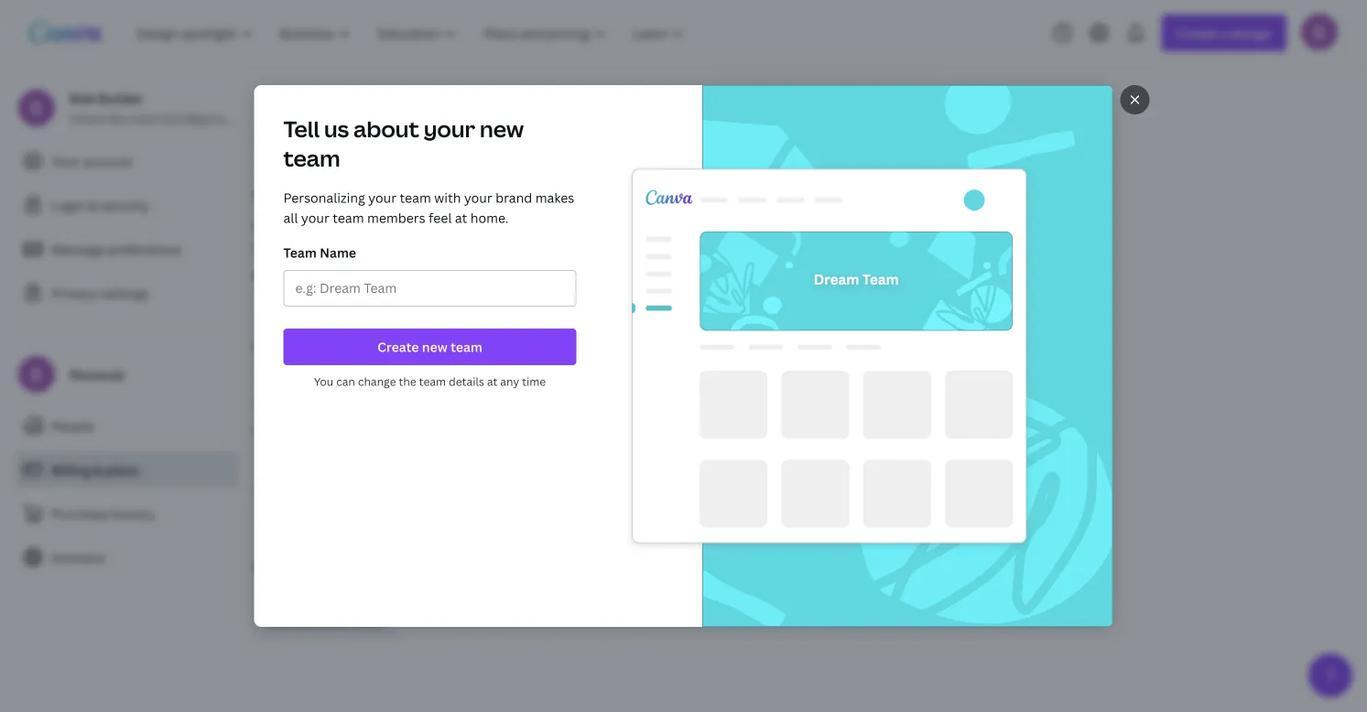 Task type: describe. For each thing, give the bounding box(es) containing it.
is
[[273, 400, 281, 413]]

personal
[[70, 366, 124, 383]]

top level navigation element
[[125, 15, 699, 51]]

at inside personalizing your team with your brand makes all your team members feel at home.
[[455, 209, 468, 227]]

you can change the team details at any time
[[314, 374, 546, 389]]

registered
[[327, 400, 372, 413]]

builder
[[98, 89, 143, 107]]

tax id
[[253, 424, 285, 439]]

this is the name registered under your tax id.
[[253, 400, 453, 413]]

your down personalizing
[[301, 209, 330, 227]]

create new team button
[[284, 329, 577, 366]]

new inside "button"
[[422, 339, 448, 356]]

team for team
[[253, 558, 296, 581]]

your
[[51, 153, 79, 170]]

people
[[51, 417, 94, 435]]

0 vertical spatial the
[[399, 374, 417, 389]]

your left the tax
[[403, 400, 423, 413]]

billing & plans
[[51, 461, 139, 479]]

personalizing your team with your brand makes all your team members feel at home.
[[284, 189, 575, 227]]

create a new team
[[268, 612, 383, 630]]

message preferences
[[51, 240, 182, 258]]

if
[[392, 218, 400, 235]]

message
[[51, 240, 105, 258]]

team inside "button"
[[451, 339, 483, 356]]

create a new team button
[[253, 603, 398, 639]]

id for tax id
[[273, 424, 285, 439]]

team for team name
[[284, 244, 317, 262]]

company
[[284, 339, 333, 354]]

+
[[255, 131, 261, 148]]

exempt
[[486, 218, 532, 235]]

preferences
[[108, 240, 182, 258]]

invoice.
[[361, 486, 395, 499]]

tell us about your new team
[[284, 114, 524, 173]]

create for create new team
[[378, 339, 419, 356]]

0 vertical spatial name
[[336, 339, 366, 354]]

billing & plans link
[[15, 452, 238, 488]]

domains link
[[15, 540, 238, 576]]

details
[[449, 374, 485, 389]]

plans
[[105, 461, 139, 479]]

b0bth3builder2k23@gmail.com
[[70, 109, 264, 127]]

new inside tell us about your new team
[[480, 114, 524, 144]]

legal company name
[[253, 339, 366, 354]]

issuing country
[[253, 267, 335, 282]]

your right on
[[338, 486, 359, 499]]

under
[[374, 400, 401, 413]]

countries
[[321, 238, 379, 255]]

Enter an email address text field
[[265, 85, 661, 120]]

bob builder b0bth3builder2k23@gmail.com
[[70, 89, 264, 127]]

1 vertical spatial name
[[300, 400, 325, 413]]

id for tax id enter this information if you are a tax-exempt organization. only supported countries are shown.
[[283, 186, 301, 209]]

1 vertical spatial the
[[283, 400, 298, 413]]

issuing
[[253, 267, 290, 282]]

your up "members"
[[368, 189, 397, 207]]

a inside button
[[312, 612, 319, 630]]

login & security
[[51, 197, 150, 214]]

Team Name text field
[[295, 271, 565, 306]]

your inside tell us about your new team
[[424, 114, 476, 144]]

security
[[100, 197, 150, 214]]

billing
[[51, 461, 91, 479]]

this for this is the name registered under your tax id.
[[253, 400, 271, 413]]

add
[[264, 131, 290, 148]]

your account
[[51, 153, 133, 170]]

tax
[[426, 400, 439, 413]]

id.
[[441, 400, 453, 413]]

with
[[434, 189, 461, 207]]

history
[[112, 505, 155, 523]]

team inside button
[[351, 612, 383, 630]]

tax for tax id enter this information if you are a tax-exempt organization. only supported countries are shown.
[[253, 186, 279, 209]]

contact
[[363, 131, 411, 148]]

only
[[618, 218, 647, 235]]

Enter your legal company name text field
[[265, 364, 699, 399]]

tax id enter this information if you are a tax-exempt organization. only supported countries are shown.
[[253, 186, 647, 255]]

country
[[293, 267, 335, 282]]

+ add new billing contact button
[[253, 121, 413, 158]]

change
[[358, 374, 396, 389]]

you
[[403, 218, 426, 235]]

privacy settings
[[51, 284, 149, 302]]

feel
[[429, 209, 452, 227]]



Task type: vqa. For each thing, say whether or not it's contained in the screenshot.
were within the the If you were charged again for the same element in the same design, it's possible that you're editing from a different Canva account or team. Here are things that you can try.
no



Task type: locate. For each thing, give the bounding box(es) containing it.
1 vertical spatial &
[[94, 461, 102, 479]]

are up shown.
[[429, 218, 449, 235]]

2 tax from the top
[[253, 424, 270, 439]]

1 tax from the top
[[253, 186, 279, 209]]

1 vertical spatial create
[[268, 612, 309, 630]]

name
[[320, 244, 356, 262]]

are
[[429, 218, 449, 235], [383, 238, 402, 255]]

people link
[[15, 408, 238, 444]]

your right about
[[424, 114, 476, 144]]

tax-
[[462, 218, 486, 235]]

id up all
[[283, 186, 301, 209]]

on
[[324, 486, 336, 499]]

your account link
[[15, 143, 238, 180]]

this
[[290, 218, 313, 235]]

this for this will appear on your invoice.
[[253, 486, 271, 499]]

at
[[455, 209, 468, 227], [487, 374, 498, 389]]

0 horizontal spatial the
[[283, 400, 298, 413]]

domains
[[51, 549, 106, 567]]

0 horizontal spatial a
[[312, 612, 319, 630]]

1 vertical spatial tax
[[253, 424, 270, 439]]

1 vertical spatial this
[[253, 486, 271, 499]]

1 vertical spatial a
[[312, 612, 319, 630]]

new
[[480, 114, 524, 144], [293, 131, 319, 148], [422, 339, 448, 356], [322, 612, 348, 630]]

team name
[[284, 244, 356, 262]]

team inside tell us about your new team
[[284, 143, 340, 173]]

&
[[88, 197, 97, 214], [94, 461, 102, 479]]

0 vertical spatial are
[[429, 218, 449, 235]]

brand
[[496, 189, 533, 207]]

0 vertical spatial tax
[[253, 186, 279, 209]]

purchase history link
[[15, 496, 238, 532]]

id inside tax id enter this information if you are a tax-exempt organization. only supported countries are shown.
[[283, 186, 301, 209]]

name up can
[[336, 339, 366, 354]]

this left is
[[253, 400, 271, 413]]

create inside "button"
[[378, 339, 419, 356]]

personalizing
[[284, 189, 365, 207]]

information
[[316, 218, 389, 235]]

the right is
[[283, 400, 298, 413]]

id
[[283, 186, 301, 209], [273, 424, 285, 439]]

bob
[[70, 89, 95, 107]]

1 horizontal spatial the
[[399, 374, 417, 389]]

Enter your tax ID text field
[[265, 450, 699, 485]]

settings
[[100, 284, 149, 302]]

0 vertical spatial at
[[455, 209, 468, 227]]

create for create a new team
[[268, 612, 309, 630]]

team up create a new team button
[[253, 558, 296, 581]]

any
[[501, 374, 520, 389]]

& for login
[[88, 197, 97, 214]]

can
[[336, 374, 355, 389]]

& left plans
[[94, 461, 102, 479]]

billing
[[322, 131, 360, 148]]

create new team
[[378, 339, 483, 356]]

1 vertical spatial id
[[273, 424, 285, 439]]

+ add new billing contact
[[255, 131, 411, 148]]

1 horizontal spatial create
[[378, 339, 419, 356]]

0 horizontal spatial create
[[268, 612, 309, 630]]

0 horizontal spatial are
[[383, 238, 402, 255]]

team up issuing country
[[284, 244, 317, 262]]

1 vertical spatial at
[[487, 374, 498, 389]]

1 horizontal spatial at
[[487, 374, 498, 389]]

home.
[[471, 209, 509, 227]]

0 vertical spatial this
[[253, 400, 271, 413]]

name down you
[[300, 400, 325, 413]]

shown.
[[405, 238, 449, 255]]

at right feel
[[455, 209, 468, 227]]

your
[[424, 114, 476, 144], [368, 189, 397, 207], [464, 189, 493, 207], [301, 209, 330, 227], [403, 400, 423, 413], [338, 486, 359, 499]]

will
[[273, 486, 289, 499]]

your up the "home."
[[464, 189, 493, 207]]

the right change
[[399, 374, 417, 389]]

1 vertical spatial are
[[383, 238, 402, 255]]

tax inside tax id enter this information if you are a tax-exempt organization. only supported countries are shown.
[[253, 186, 279, 209]]

tax for tax id
[[253, 424, 270, 439]]

this will appear on your invoice.
[[253, 486, 395, 499]]

1 horizontal spatial are
[[429, 218, 449, 235]]

login & security link
[[15, 187, 238, 224]]

2 this from the top
[[253, 486, 271, 499]]

message preferences link
[[15, 231, 238, 268]]

legal
[[253, 339, 281, 354]]

0 vertical spatial team
[[284, 244, 317, 262]]

0 horizontal spatial at
[[455, 209, 468, 227]]

privacy settings link
[[15, 275, 238, 312]]

this left the will
[[253, 486, 271, 499]]

create
[[378, 339, 419, 356], [268, 612, 309, 630]]

1 vertical spatial team
[[253, 558, 296, 581]]

account
[[83, 153, 133, 170]]

a
[[452, 218, 459, 235], [312, 612, 319, 630]]

0 vertical spatial id
[[283, 186, 301, 209]]

login
[[51, 197, 85, 214]]

the
[[399, 374, 417, 389], [283, 400, 298, 413]]

team
[[284, 143, 340, 173], [400, 189, 431, 207], [333, 209, 364, 227], [451, 339, 483, 356], [419, 374, 446, 389], [351, 612, 383, 630]]

1 this from the top
[[253, 400, 271, 413]]

tell
[[284, 114, 320, 144]]

time
[[522, 374, 546, 389]]

0 vertical spatial create
[[378, 339, 419, 356]]

us
[[324, 114, 349, 144]]

& for billing
[[94, 461, 102, 479]]

purchase
[[51, 505, 108, 523]]

create inside button
[[268, 612, 309, 630]]

members
[[367, 209, 426, 227]]

supported
[[253, 238, 318, 255]]

0 horizontal spatial name
[[300, 400, 325, 413]]

makes
[[536, 189, 575, 207]]

name
[[336, 339, 366, 354], [300, 400, 325, 413]]

at left any
[[487, 374, 498, 389]]

you
[[314, 374, 334, 389]]

privacy
[[51, 284, 97, 302]]

team
[[284, 244, 317, 262], [253, 558, 296, 581]]

1 horizontal spatial a
[[452, 218, 459, 235]]

appear
[[291, 486, 322, 499]]

enter
[[253, 218, 286, 235]]

1 horizontal spatial name
[[336, 339, 366, 354]]

a inside tax id enter this information if you are a tax-exempt organization. only supported countries are shown.
[[452, 218, 459, 235]]

this
[[253, 400, 271, 413], [253, 486, 271, 499]]

0 vertical spatial a
[[452, 218, 459, 235]]

id down is
[[273, 424, 285, 439]]

about
[[354, 114, 419, 144]]

all
[[284, 209, 298, 227]]

0 vertical spatial &
[[88, 197, 97, 214]]

purchase history
[[51, 505, 155, 523]]

& right login
[[88, 197, 97, 214]]

are down the if at the left top of the page
[[383, 238, 402, 255]]

organization.
[[535, 218, 615, 235]]



